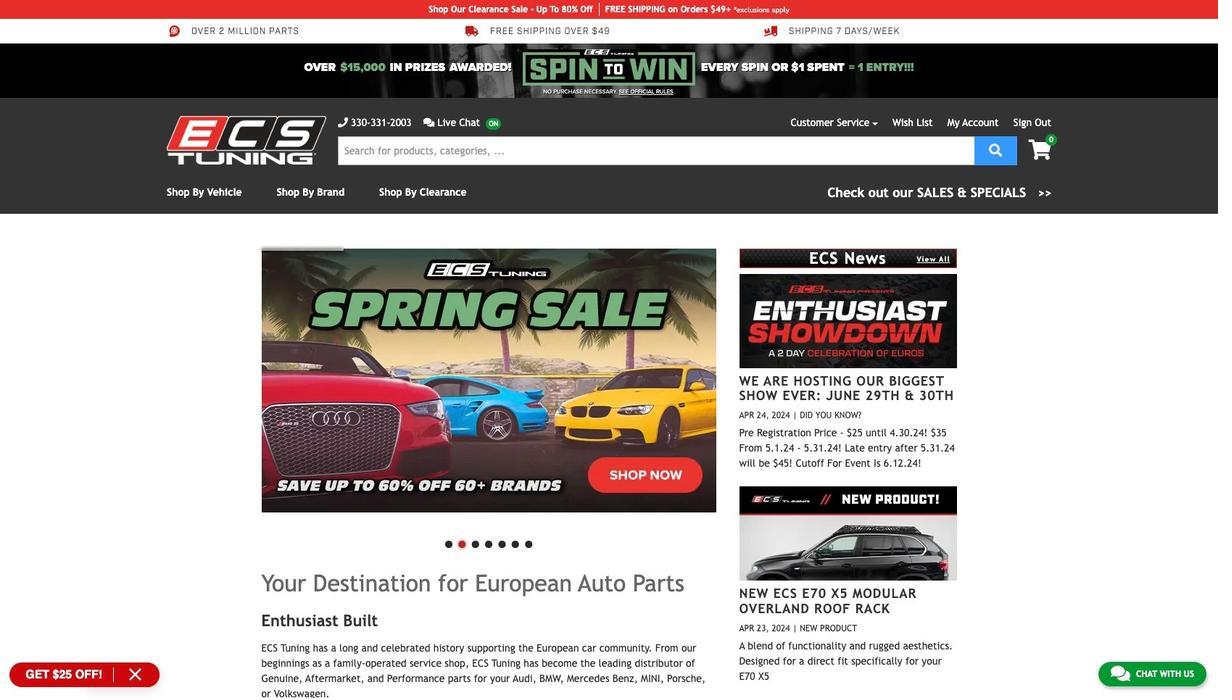Task type: vqa. For each thing, say whether or not it's contained in the screenshot.
"We are hosting our biggest show ever: June 29th & 30th" 'image'
yes



Task type: describe. For each thing, give the bounding box(es) containing it.
we are hosting our biggest show ever: june 29th & 30th image
[[739, 274, 957, 368]]

phone image
[[338, 117, 348, 128]]

new ecs e70 x5 modular overland roof rack image
[[739, 487, 957, 581]]



Task type: locate. For each thing, give the bounding box(es) containing it.
Search text field
[[338, 136, 975, 165]]

generic - ecs spring sale image
[[261, 249, 716, 513]]

shopping cart image
[[1029, 140, 1052, 160]]

ecs tuning 'spin to win' contest logo image
[[523, 49, 696, 86]]

ecs tuning image
[[167, 116, 326, 165]]

search image
[[989, 143, 1003, 156]]

comments image
[[423, 117, 435, 128]]



